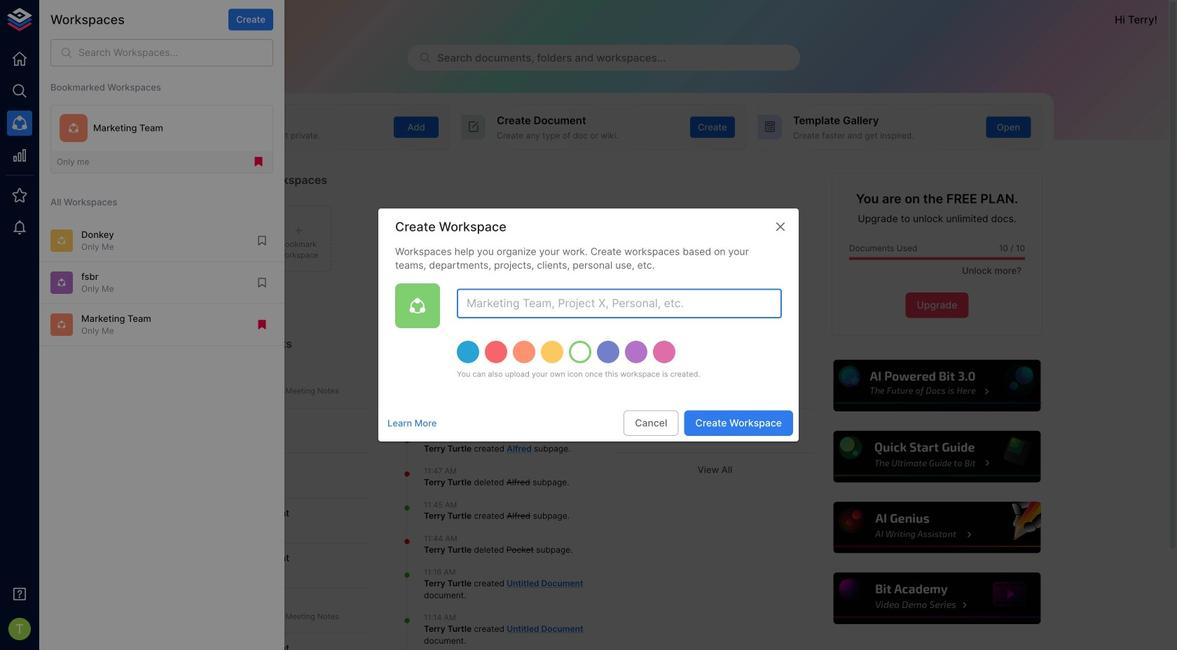 Task type: locate. For each thing, give the bounding box(es) containing it.
remove bookmark image
[[252, 156, 265, 168]]

dialog
[[378, 209, 799, 442]]

bookmark image
[[256, 277, 268, 289]]

Marketing Team, Project X, Personal, etc. text field
[[457, 289, 782, 319]]

Search Workspaces... text field
[[78, 39, 273, 67]]

help image
[[832, 359, 1042, 414], [832, 429, 1042, 485], [832, 500, 1042, 556], [832, 571, 1042, 627]]



Task type: describe. For each thing, give the bounding box(es) containing it.
3 help image from the top
[[832, 500, 1042, 556]]

remove bookmark image
[[256, 319, 268, 331]]

1 help image from the top
[[832, 359, 1042, 414]]

4 help image from the top
[[832, 571, 1042, 627]]

bookmark image
[[256, 235, 268, 247]]

2 help image from the top
[[832, 429, 1042, 485]]



Task type: vqa. For each thing, say whether or not it's contained in the screenshot.
Remove Bookmark ICON
yes



